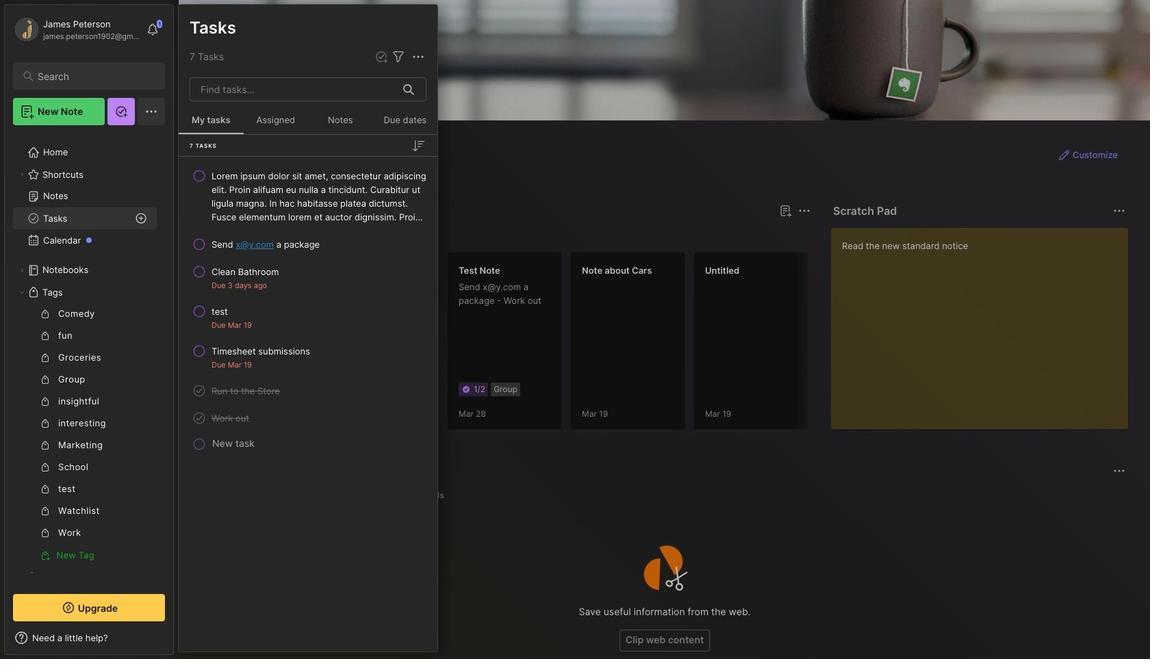 Task type: vqa. For each thing, say whether or not it's contained in the screenshot.
second tab list from the top
yes



Task type: describe. For each thing, give the bounding box(es) containing it.
3 row from the top
[[184, 260, 432, 297]]

Find tasks… text field
[[192, 78, 395, 101]]

filter tasks image
[[390, 49, 407, 65]]

send x@y.com a package 1 cell
[[212, 238, 320, 251]]

4 row from the top
[[184, 299, 432, 336]]

clean bathroom 2 cell
[[212, 265, 279, 279]]

lorem ipsum dolor sit amet, consectetur adipiscing elit. proin alifuam eu nulla a tincidunt. curabitur ut ligula magna. in hac habitasse platea dictumst. fusce elementum lorem et auctor dignissim. proin eget mi id urna euismod consectetur. pellentesque porttitor ac urna quis fermentum: 0 cell
[[212, 169, 427, 224]]

7 row from the top
[[184, 406, 432, 431]]

1 row from the top
[[184, 164, 432, 229]]

6 row from the top
[[184, 379, 432, 403]]

work out 6 cell
[[212, 412, 249, 425]]

group inside main element
[[13, 303, 157, 566]]

WHAT'S NEW field
[[5, 627, 173, 649]]

Start writing… text field
[[842, 228, 1128, 418]]

Sort options field
[[410, 137, 427, 154]]



Task type: locate. For each thing, give the bounding box(es) containing it.
run to the store 5 cell
[[212, 384, 280, 398]]

Filter tasks field
[[390, 49, 407, 65]]

more actions and view options image
[[410, 49, 427, 65]]

2 row from the top
[[184, 232, 432, 257]]

none search field inside main element
[[38, 68, 153, 84]]

new task image
[[375, 50, 388, 64]]

Account field
[[13, 16, 140, 43]]

sort options image
[[410, 137, 427, 154]]

tab list
[[203, 227, 809, 244], [203, 488, 1124, 504]]

test 3 cell
[[212, 305, 228, 318]]

expand notebooks image
[[18, 266, 26, 275]]

1 vertical spatial tab list
[[203, 488, 1124, 504]]

expand tags image
[[18, 288, 26, 297]]

timesheet submissions 4 cell
[[212, 344, 310, 358]]

1 tab list from the top
[[203, 227, 809, 244]]

None search field
[[38, 68, 153, 84]]

row
[[184, 164, 432, 229], [184, 232, 432, 257], [184, 260, 432, 297], [184, 299, 432, 336], [184, 339, 432, 376], [184, 379, 432, 403], [184, 406, 432, 431]]

tree
[[5, 134, 173, 618]]

2 tab list from the top
[[203, 488, 1124, 504]]

0 vertical spatial tab list
[[203, 227, 809, 244]]

More actions and view options field
[[407, 49, 427, 65]]

tab
[[203, 227, 244, 244], [249, 227, 305, 244], [203, 488, 256, 504], [412, 488, 450, 504]]

Search text field
[[38, 70, 153, 83]]

group
[[13, 303, 157, 566]]

5 row from the top
[[184, 339, 432, 376]]

tree inside main element
[[5, 134, 173, 618]]

main element
[[0, 0, 178, 660]]

row group
[[179, 162, 438, 454], [201, 252, 1151, 438]]

click to collapse image
[[173, 634, 183, 651]]



